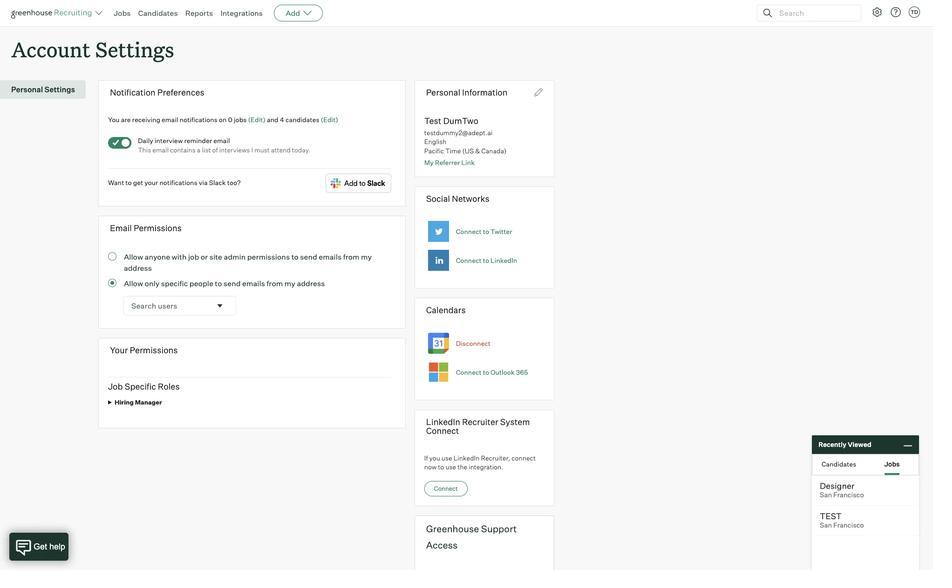 Task type: vqa. For each thing, say whether or not it's contained in the screenshot.
"my" in allow anyone with job or site admin permissions to send emails from my address
yes



Task type: locate. For each thing, give the bounding box(es) containing it.
email down interview
[[153, 146, 169, 154]]

0 horizontal spatial candidates
[[138, 8, 178, 18]]

recruiter,
[[481, 454, 510, 462]]

1 vertical spatial notifications
[[160, 179, 197, 187]]

linkedin up the on the bottom
[[454, 454, 480, 462]]

today.
[[292, 146, 311, 154]]

allow for allow anyone with job or site admin permissions to send emails from my address
[[124, 252, 143, 261]]

1 (edit) from the left
[[248, 115, 266, 123]]

2 francisco from the top
[[834, 521, 865, 530]]

francisco for designer
[[834, 491, 865, 499]]

1 vertical spatial email
[[214, 137, 230, 145]]

from inside "allow anyone with job or site admin permissions to send emails from my address"
[[343, 252, 360, 261]]

1 horizontal spatial candidates
[[822, 460, 857, 468]]

2 vertical spatial email
[[153, 146, 169, 154]]

checkmark image
[[112, 140, 119, 146]]

notification
[[110, 87, 156, 98]]

1 horizontal spatial settings
[[95, 35, 174, 63]]

allow
[[124, 252, 143, 261], [124, 279, 143, 288]]

notifications
[[180, 115, 218, 123], [160, 179, 197, 187]]

emails
[[319, 252, 342, 261], [242, 279, 265, 288]]

0 vertical spatial settings
[[95, 35, 174, 63]]

personal for personal information
[[426, 87, 461, 98]]

settings for account settings
[[95, 35, 174, 63]]

1 horizontal spatial from
[[343, 252, 360, 261]]

1 horizontal spatial personal
[[426, 87, 461, 98]]

0 vertical spatial send
[[300, 252, 317, 261]]

candidates
[[286, 115, 320, 123]]

dumtwo
[[443, 115, 479, 126]]

linkedin left recruiter
[[426, 417, 461, 427]]

referrer
[[435, 159, 460, 167]]

1 vertical spatial francisco
[[834, 521, 865, 530]]

td button
[[908, 5, 922, 20]]

tab list
[[813, 454, 919, 475]]

allow left only
[[124, 279, 143, 288]]

1 horizontal spatial my
[[361, 252, 372, 261]]

(edit) link left 'and'
[[248, 115, 266, 123]]

tab list containing candidates
[[813, 454, 919, 475]]

designer san francisco
[[820, 481, 865, 499]]

1 horizontal spatial (edit) link
[[321, 115, 338, 123]]

use left the on the bottom
[[446, 463, 456, 471]]

1 vertical spatial allow
[[124, 279, 143, 288]]

recruiter
[[462, 417, 499, 427]]

candidates
[[138, 8, 178, 18], [822, 460, 857, 468]]

notification preferences
[[110, 87, 205, 98]]

to right people
[[215, 279, 222, 288]]

permissions
[[247, 252, 290, 261]]

0 vertical spatial from
[[343, 252, 360, 261]]

connect for outlook
[[456, 368, 482, 376]]

permissions
[[134, 223, 182, 233], [130, 345, 178, 355]]

notifications left via
[[160, 179, 197, 187]]

0 vertical spatial san
[[820, 491, 832, 499]]

connect up you
[[426, 426, 459, 436]]

1 vertical spatial candidates
[[822, 460, 857, 468]]

anyone
[[145, 252, 170, 261]]

address inside "allow anyone with job or site admin permissions to send emails from my address"
[[124, 263, 152, 272]]

2 (edit) link from the left
[[321, 115, 338, 123]]

francisco for test
[[834, 521, 865, 530]]

1 allow from the top
[[124, 252, 143, 261]]

san inside designer san francisco
[[820, 491, 832, 499]]

1 san from the top
[[820, 491, 832, 499]]

san inside test san francisco
[[820, 521, 832, 530]]

1 vertical spatial emails
[[242, 279, 265, 288]]

send up toggle flyout image on the left of page
[[224, 279, 241, 288]]

connect to twitter
[[456, 228, 513, 236]]

candidates right jobs link
[[138, 8, 178, 18]]

1 vertical spatial settings
[[45, 85, 75, 94]]

notifications for email
[[180, 115, 218, 123]]

permissions right your
[[130, 345, 178, 355]]

0 vertical spatial francisco
[[834, 491, 865, 499]]

to right permissions
[[292, 252, 299, 261]]

interview
[[155, 137, 183, 145]]

0 vertical spatial email
[[162, 115, 178, 123]]

francisco inside designer san francisco
[[834, 491, 865, 499]]

settings down jobs link
[[95, 35, 174, 63]]

1 vertical spatial linkedin
[[426, 417, 461, 427]]

address
[[124, 263, 152, 272], [297, 279, 325, 288]]

permissions up anyone
[[134, 223, 182, 233]]

(edit) link
[[248, 115, 266, 123], [321, 115, 338, 123]]

san up test on the right of page
[[820, 491, 832, 499]]

4
[[280, 115, 284, 123]]

information
[[462, 87, 508, 98]]

disconnect link
[[456, 339, 491, 347]]

0 vertical spatial candidates
[[138, 8, 178, 18]]

1 horizontal spatial emails
[[319, 252, 342, 261]]

0 vertical spatial address
[[124, 263, 152, 272]]

linkedin inside linkedin recruiter system connect
[[426, 417, 461, 427]]

allow inside "allow anyone with job or site admin permissions to send emails from my address"
[[124, 252, 143, 261]]

manager
[[135, 398, 162, 406]]

permissions for email permissions
[[134, 223, 182, 233]]

attend
[[271, 146, 291, 154]]

2 vertical spatial linkedin
[[454, 454, 480, 462]]

san
[[820, 491, 832, 499], [820, 521, 832, 530]]

0 horizontal spatial (edit) link
[[248, 115, 266, 123]]

francisco down designer san francisco
[[834, 521, 865, 530]]

Search text field
[[777, 6, 853, 20]]

connect down disconnect "link"
[[456, 368, 482, 376]]

0 horizontal spatial settings
[[45, 85, 75, 94]]

francisco inside test san francisco
[[834, 521, 865, 530]]

connect to linkedin link
[[456, 257, 517, 264]]

0 vertical spatial my
[[361, 252, 372, 261]]

send inside "allow anyone with job or site admin permissions to send emails from my address"
[[300, 252, 317, 261]]

connect to linkedin
[[456, 257, 517, 264]]

social networks
[[426, 193, 490, 204]]

1 horizontal spatial (edit)
[[321, 115, 338, 123]]

use right you
[[442, 454, 452, 462]]

1 horizontal spatial address
[[297, 279, 325, 288]]

my inside "allow anyone with job or site admin permissions to send emails from my address"
[[361, 252, 372, 261]]

connect down "connect to twitter" link
[[456, 257, 482, 264]]

test san francisco
[[820, 511, 865, 530]]

you
[[108, 115, 120, 123]]

1 vertical spatial address
[[297, 279, 325, 288]]

(edit) left 'and'
[[248, 115, 266, 123]]

via
[[199, 179, 208, 187]]

2 allow from the top
[[124, 279, 143, 288]]

you are receiving email notifications on 0 jobs (edit) and 4 candidates (edit)
[[108, 115, 338, 123]]

greenhouse recruiting image
[[11, 7, 95, 19]]

settings
[[95, 35, 174, 63], [45, 85, 75, 94]]

email up interview
[[162, 115, 178, 123]]

if
[[425, 454, 428, 462]]

greenhouse support access
[[426, 523, 517, 551]]

integrations link
[[221, 8, 263, 18]]

0 vertical spatial emails
[[319, 252, 342, 261]]

connect left twitter
[[456, 228, 482, 236]]

toggle flyout image
[[215, 301, 225, 310]]

email for receiving
[[162, 115, 178, 123]]

0 horizontal spatial jobs
[[114, 8, 131, 18]]

allow left anyone
[[124, 252, 143, 261]]

san down designer san francisco
[[820, 521, 832, 530]]

candidates down recently viewed
[[822, 460, 857, 468]]

0 horizontal spatial personal
[[11, 85, 43, 94]]

0
[[228, 115, 233, 123]]

notifications up reminder
[[180, 115, 218, 123]]

send right permissions
[[300, 252, 317, 261]]

integrations
[[221, 8, 263, 18]]

linkedin down twitter
[[491, 257, 517, 264]]

add
[[286, 8, 300, 18]]

to right now
[[438, 463, 444, 471]]

2 san from the top
[[820, 521, 832, 530]]

settings down account
[[45, 85, 75, 94]]

test
[[820, 511, 842, 521]]

account
[[11, 35, 90, 63]]

0 vertical spatial permissions
[[134, 223, 182, 233]]

email up the "of"
[[214, 137, 230, 145]]

to left outlook
[[483, 368, 489, 376]]

0 vertical spatial use
[[442, 454, 452, 462]]

None field
[[124, 296, 236, 315]]

send
[[300, 252, 317, 261], [224, 279, 241, 288]]

interviews
[[219, 146, 250, 154]]

0 horizontal spatial address
[[124, 263, 152, 272]]

this
[[138, 146, 151, 154]]

networks
[[452, 193, 490, 204]]

0 horizontal spatial (edit)
[[248, 115, 266, 123]]

integration.
[[469, 463, 504, 471]]

my
[[361, 252, 372, 261], [285, 279, 295, 288]]

0 vertical spatial notifications
[[180, 115, 218, 123]]

1 vertical spatial san
[[820, 521, 832, 530]]

1 vertical spatial permissions
[[130, 345, 178, 355]]

(edit) right 'candidates'
[[321, 115, 338, 123]]

or
[[201, 252, 208, 261]]

connect
[[456, 228, 482, 236], [456, 257, 482, 264], [456, 368, 482, 376], [426, 426, 459, 436], [434, 485, 458, 492]]

designer
[[820, 481, 855, 491]]

0 vertical spatial allow
[[124, 252, 143, 261]]

allow for allow only specific people to send emails from my address
[[124, 279, 143, 288]]

francisco
[[834, 491, 865, 499], [834, 521, 865, 530]]

1 vertical spatial send
[[224, 279, 241, 288]]

connect inside linkedin recruiter system connect
[[426, 426, 459, 436]]

roles
[[158, 381, 180, 392]]

too?
[[227, 179, 241, 187]]

my referrer link link
[[425, 159, 475, 167]]

(edit) link right 'candidates'
[[321, 115, 338, 123]]

1 vertical spatial from
[[267, 279, 283, 288]]

1 horizontal spatial jobs
[[885, 460, 900, 468]]

reports
[[185, 8, 213, 18]]

francisco up test san francisco
[[834, 491, 865, 499]]

1 francisco from the top
[[834, 491, 865, 499]]

want
[[108, 179, 124, 187]]

0 horizontal spatial my
[[285, 279, 295, 288]]

testdummy2@adept.ai
[[425, 129, 493, 137]]

on
[[219, 115, 227, 123]]

1 horizontal spatial send
[[300, 252, 317, 261]]

san for test
[[820, 521, 832, 530]]

english
[[425, 138, 447, 146]]

jobs
[[114, 8, 131, 18], [885, 460, 900, 468]]

access
[[426, 539, 458, 551]]



Task type: describe. For each thing, give the bounding box(es) containing it.
viewed
[[848, 441, 872, 449]]

candidates link
[[138, 8, 178, 18]]

test dumtwo testdummy2@adept.ai english pacific time (us & canada) my referrer link
[[425, 115, 507, 167]]

and
[[267, 115, 279, 123]]

to left twitter
[[483, 228, 489, 236]]

contains
[[170, 146, 196, 154]]

of
[[212, 146, 218, 154]]

configure image
[[872, 7, 883, 18]]

personal settings link
[[11, 84, 82, 95]]

receiving
[[132, 115, 160, 123]]

the
[[458, 463, 468, 471]]

connect for twitter
[[456, 228, 482, 236]]

reports link
[[185, 8, 213, 18]]

test
[[425, 115, 442, 126]]

(us
[[463, 147, 474, 155]]

connect for linkedin
[[456, 257, 482, 264]]

edit link
[[535, 88, 543, 99]]

email
[[110, 223, 132, 233]]

Search users text field
[[124, 296, 212, 315]]

job
[[108, 381, 123, 392]]

site
[[210, 252, 222, 261]]

preferences
[[157, 87, 205, 98]]

personal for personal settings
[[11, 85, 43, 94]]

specific
[[125, 381, 156, 392]]

only
[[145, 279, 160, 288]]

0 horizontal spatial from
[[267, 279, 283, 288]]

support
[[481, 523, 517, 534]]

0 horizontal spatial send
[[224, 279, 241, 288]]

permissions for your permissions
[[130, 345, 178, 355]]

jobs link
[[114, 8, 131, 18]]

you
[[430, 454, 440, 462]]

email permissions
[[110, 223, 182, 233]]

emails inside "allow anyone with job or site admin permissions to send emails from my address"
[[319, 252, 342, 261]]

td
[[911, 9, 919, 15]]

if you use linkedin recruiter, connect now to use the integration.
[[425, 454, 536, 471]]

2 (edit) from the left
[[321, 115, 338, 123]]

personal information
[[426, 87, 508, 98]]

edit image
[[535, 88, 543, 97]]

0 vertical spatial jobs
[[114, 8, 131, 18]]

connect to outlook 365 link
[[456, 368, 528, 376]]

system
[[501, 417, 530, 427]]

canada)
[[482, 147, 507, 155]]

to left get
[[126, 179, 132, 187]]

want to get your notifications via slack too?
[[108, 179, 241, 187]]

job
[[188, 252, 199, 261]]

pacific
[[425, 147, 444, 155]]

btn-add-to-slack link
[[326, 174, 391, 195]]

notifications for your
[[160, 179, 197, 187]]

must
[[255, 146, 270, 154]]

social
[[426, 193, 450, 204]]

specific
[[161, 279, 188, 288]]

get
[[133, 179, 143, 187]]

job specific roles
[[108, 381, 180, 392]]

connect to outlook 365
[[456, 368, 528, 376]]

disconnect
[[456, 339, 491, 347]]

0 vertical spatial linkedin
[[491, 257, 517, 264]]

0 horizontal spatial emails
[[242, 279, 265, 288]]

linkedin inside if you use linkedin recruiter, connect now to use the integration.
[[454, 454, 480, 462]]

td button
[[909, 7, 921, 18]]

to down "connect to twitter" link
[[483, 257, 489, 264]]

allow anyone with job or site admin permissions to send emails from my address
[[124, 252, 372, 272]]

your
[[110, 345, 128, 355]]

reminder
[[184, 137, 212, 145]]

calendars
[[426, 305, 466, 315]]

list
[[202, 146, 211, 154]]

settings for personal settings
[[45, 85, 75, 94]]

outlook
[[491, 368, 515, 376]]

slack
[[209, 179, 226, 187]]

1 vertical spatial use
[[446, 463, 456, 471]]

add button
[[274, 5, 323, 21]]

greenhouse
[[426, 523, 479, 534]]

to inside if you use linkedin recruiter, connect now to use the integration.
[[438, 463, 444, 471]]

1 (edit) link from the left
[[248, 115, 266, 123]]

connect down now
[[434, 485, 458, 492]]

connect link
[[425, 481, 468, 496]]

to inside "allow anyone with job or site admin permissions to send emails from my address"
[[292, 252, 299, 261]]

account settings
[[11, 35, 174, 63]]

connect to twitter link
[[456, 228, 513, 236]]

time
[[446, 147, 461, 155]]

1 vertical spatial jobs
[[885, 460, 900, 468]]

with
[[172, 252, 187, 261]]

link
[[462, 159, 475, 167]]

daily
[[138, 137, 153, 145]]

1 vertical spatial my
[[285, 279, 295, 288]]

my
[[425, 159, 434, 167]]

connect
[[512, 454, 536, 462]]

twitter
[[491, 228, 513, 236]]

san for designer
[[820, 491, 832, 499]]

daily interview reminder email this email contains a list of interviews i must attend today.
[[138, 137, 311, 154]]

i
[[251, 146, 253, 154]]

people
[[190, 279, 213, 288]]

are
[[121, 115, 131, 123]]

btn add to slack image
[[326, 174, 391, 193]]

email for reminder
[[214, 137, 230, 145]]

a
[[197, 146, 201, 154]]

allow only specific people to send emails from my address
[[124, 279, 325, 288]]

linkedin recruiter system connect
[[426, 417, 530, 436]]

hiring manager
[[115, 398, 162, 406]]



